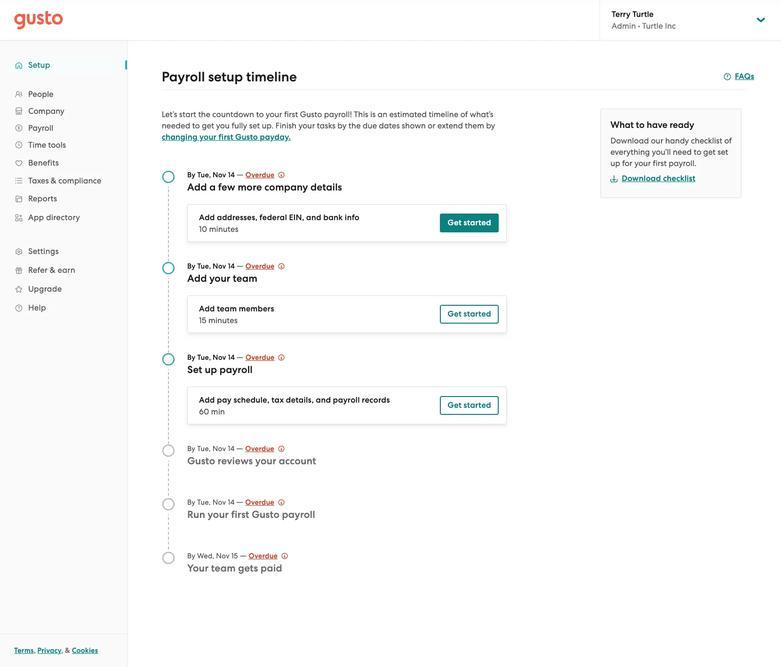 Task type: vqa. For each thing, say whether or not it's contained in the screenshot.
3rd "BY TUE, NOV 14 —" from the bottom
yes



Task type: locate. For each thing, give the bounding box(es) containing it.
— for first
[[237, 498, 243, 507]]

nov up the your team gets paid
[[216, 552, 230, 561]]

14 up few
[[228, 171, 235, 179]]

1 horizontal spatial of
[[725, 136, 732, 145]]

get
[[448, 218, 462, 228], [448, 309, 462, 319], [448, 401, 462, 411]]

1 14 from the top
[[228, 171, 235, 179]]

0 vertical spatial get
[[448, 218, 462, 228]]

company button
[[9, 103, 118, 120]]

1 horizontal spatial the
[[349, 121, 361, 130]]

0 vertical spatial started
[[464, 218, 492, 228]]

2 14 from the top
[[228, 262, 235, 271]]

1 vertical spatial started
[[464, 309, 492, 319]]

up
[[611, 159, 621, 168], [205, 364, 217, 376]]

add inside add pay schedule, tax details, and payroll records 60 min
[[199, 395, 215, 405]]

payroll button
[[9, 120, 118, 137]]

refer & earn
[[28, 266, 75, 275]]

list containing people
[[0, 86, 127, 317]]

1 vertical spatial checklist
[[663, 174, 696, 184]]

4 by tue, nov 14 — from the top
[[187, 444, 245, 453]]

by tue, nov 14 — for first
[[187, 498, 245, 507]]

add inside the add addresses, federal ein, and bank info 10 minutes
[[199, 213, 215, 223]]

get started button
[[440, 214, 499, 233], [440, 305, 499, 324], [440, 396, 499, 415]]

overdue button up the add a few more company details
[[246, 169, 285, 181]]

1 , from the left
[[34, 647, 36, 655]]

—
[[237, 170, 244, 179], [237, 261, 244, 271], [237, 353, 244, 362], [237, 444, 243, 453], [237, 498, 243, 507], [240, 551, 247, 561]]

get right need
[[704, 147, 716, 157]]

terry
[[612, 9, 631, 19]]

0 horizontal spatial up
[[205, 364, 217, 376]]

1 horizontal spatial set
[[718, 147, 729, 157]]

people
[[28, 89, 54, 99]]

and inside add pay schedule, tax details, and payroll records 60 min
[[316, 395, 331, 405]]

, left privacy link
[[34, 647, 36, 655]]

2 vertical spatial get started
[[448, 401, 492, 411]]

overdue button for payroll
[[246, 352, 285, 363]]

people button
[[9, 86, 118, 103]]

to inside download our handy checklist of everything you'll need to get set up for your first payroll.
[[694, 147, 702, 157]]

1 horizontal spatial get
[[704, 147, 716, 157]]

2 vertical spatial get started button
[[440, 396, 499, 415]]

get for add your team
[[448, 309, 462, 319]]

2 vertical spatial circle blank image
[[162, 552, 175, 565]]

0 horizontal spatial get
[[202, 121, 214, 130]]

3 circle blank image from the top
[[162, 552, 175, 565]]

4 by from the top
[[187, 445, 195, 453]]

turtle up •
[[633, 9, 654, 19]]

0 horizontal spatial payroll
[[220, 364, 253, 376]]

3 get from the top
[[448, 401, 462, 411]]

timeline right setup
[[246, 69, 297, 85]]

1 vertical spatial set
[[718, 147, 729, 157]]

timeline inside let's start the countdown to your first gusto payroll! this is an estimated                     timeline of what's needed to get you fully set up.
[[429, 110, 459, 119]]

— up set up payroll
[[237, 353, 244, 362]]

team inside the add team members 15 minutes
[[217, 304, 237, 314]]

payroll setup timeline
[[162, 69, 297, 85]]

overdue for your
[[245, 445, 274, 453]]

0 vertical spatial turtle
[[633, 9, 654, 19]]

1 circle blank image from the top
[[162, 444, 175, 458]]

0 vertical spatial timeline
[[246, 69, 297, 85]]

1 by tue, nov 14 — from the top
[[187, 170, 246, 179]]

pay
[[217, 395, 232, 405]]

circle blank image
[[162, 444, 175, 458], [162, 498, 175, 511], [162, 552, 175, 565]]

2 horizontal spatial payroll
[[333, 395, 360, 405]]

your left tasks
[[299, 121, 315, 130]]

15
[[199, 316, 206, 325], [232, 552, 238, 561]]

tue, for run your first gusto payroll
[[197, 499, 211, 507]]

by
[[338, 121, 347, 130], [486, 121, 495, 130]]

to
[[256, 110, 264, 119], [636, 120, 645, 130], [192, 121, 200, 130], [694, 147, 702, 157]]

2 get started from the top
[[448, 309, 492, 319]]

overdue up run your first gusto payroll
[[245, 499, 274, 507]]

get started for payroll
[[448, 401, 492, 411]]

turtle right •
[[643, 21, 663, 31]]

payroll up time
[[28, 123, 53, 133]]

up left for
[[611, 159, 621, 168]]

14 up run your first gusto payroll
[[228, 499, 235, 507]]

1 vertical spatial 15
[[232, 552, 238, 561]]

company
[[28, 106, 64, 116]]

nov for first
[[213, 499, 226, 507]]

nov up the a
[[213, 171, 226, 179]]

the down this
[[349, 121, 361, 130]]

members
[[239, 304, 274, 314]]

14 for your
[[228, 445, 235, 453]]

3 started from the top
[[464, 401, 492, 411]]

14 for few
[[228, 171, 235, 179]]

, left cookies
[[61, 647, 63, 655]]

by for gusto reviews your account
[[187, 445, 195, 453]]

by down payroll!
[[338, 121, 347, 130]]

2 by tue, nov 14 — from the top
[[187, 261, 246, 271]]

overdue
[[246, 171, 275, 179], [246, 262, 275, 271], [246, 354, 275, 362], [245, 445, 274, 453], [245, 499, 274, 507], [249, 552, 278, 561]]

0 vertical spatial set
[[249, 121, 260, 130]]

& left cookies button
[[65, 647, 70, 655]]

& left earn
[[50, 266, 56, 275]]

get
[[202, 121, 214, 130], [704, 147, 716, 157]]

payroll inside add pay schedule, tax details, and payroll records 60 min
[[333, 395, 360, 405]]

1 vertical spatial get started
[[448, 309, 492, 319]]

1 vertical spatial and
[[316, 395, 331, 405]]

0 horizontal spatial of
[[461, 110, 468, 119]]

— for gets
[[240, 551, 247, 561]]

nov up reviews
[[213, 445, 226, 453]]

14 up set up payroll
[[228, 354, 235, 362]]

0 vertical spatial circle blank image
[[162, 444, 175, 458]]

overdue up set up payroll
[[246, 354, 275, 362]]

overdue button
[[246, 169, 285, 181], [246, 261, 285, 272], [246, 352, 285, 363], [245, 444, 285, 455], [245, 497, 285, 508], [249, 551, 288, 562]]

3 14 from the top
[[228, 354, 235, 362]]

by tue, nov 14 — up reviews
[[187, 444, 245, 453]]

minutes down add your team
[[208, 316, 238, 325]]

overdue button up run your first gusto payroll
[[245, 497, 285, 508]]

0 vertical spatial payroll
[[162, 69, 205, 85]]

1 vertical spatial minutes
[[208, 316, 238, 325]]

14 for payroll
[[228, 354, 235, 362]]

bank
[[324, 213, 343, 223]]

circle blank image for your team gets paid
[[162, 552, 175, 565]]

— up add your team
[[237, 261, 244, 271]]

2 vertical spatial started
[[464, 401, 492, 411]]

our
[[651, 136, 664, 145]]

get left you on the left
[[202, 121, 214, 130]]

or
[[428, 121, 436, 130]]

14 up reviews
[[228, 445, 235, 453]]

3 get started from the top
[[448, 401, 492, 411]]

setup link
[[9, 56, 118, 73]]

— up reviews
[[237, 444, 243, 453]]

nov up run your first gusto payroll
[[213, 499, 226, 507]]

account
[[279, 455, 316, 468]]

by tue, nov 14 — up add your team
[[187, 261, 246, 271]]

first down you on the left
[[219, 132, 233, 142]]

set inside let's start the countdown to your first gusto payroll! this is an estimated                     timeline of what's needed to get you fully set up.
[[249, 121, 260, 130]]

minutes inside the add addresses, federal ein, and bank info 10 minutes
[[209, 225, 239, 234]]

2 , from the left
[[61, 647, 63, 655]]

14
[[228, 171, 235, 179], [228, 262, 235, 271], [228, 354, 235, 362], [228, 445, 235, 453], [228, 499, 235, 507]]

0 vertical spatial download
[[611, 136, 649, 145]]

set
[[187, 364, 202, 376]]

download up everything in the right top of the page
[[611, 136, 649, 145]]

the inside the finish your tasks by the due dates shown or extend them by changing your first gusto payday.
[[349, 121, 361, 130]]

overdue button for team
[[246, 261, 285, 272]]

& inside 'link'
[[50, 266, 56, 275]]

terms , privacy , & cookies
[[14, 647, 98, 655]]

home image
[[14, 11, 63, 29]]

checklist
[[691, 136, 723, 145], [663, 174, 696, 184]]

a
[[209, 181, 216, 194]]

paid
[[261, 563, 282, 575]]

1 by from the top
[[187, 171, 196, 179]]

by tue, nov 14 — for team
[[187, 261, 246, 271]]

6 by from the top
[[187, 552, 195, 561]]

payroll up start
[[162, 69, 205, 85]]

0 vertical spatial team
[[233, 273, 258, 285]]

circle blank image for run your first gusto payroll
[[162, 498, 175, 511]]

0 horizontal spatial payroll
[[28, 123, 53, 133]]

taxes
[[28, 176, 49, 186]]

add inside the add team members 15 minutes
[[199, 304, 215, 314]]

overdue up the add a few more company details
[[246, 171, 275, 179]]

0 horizontal spatial set
[[249, 121, 260, 130]]

tue, up run
[[197, 499, 211, 507]]

for
[[623, 159, 633, 168]]

5 14 from the top
[[228, 499, 235, 507]]

checklist up need
[[691, 136, 723, 145]]

team for members
[[217, 304, 237, 314]]

of inside download our handy checklist of everything you'll need to get set up for your first payroll.
[[725, 136, 732, 145]]

0 vertical spatial the
[[198, 110, 210, 119]]

1 vertical spatial &
[[50, 266, 56, 275]]

finish your tasks by the due dates shown or extend them by changing your first gusto payday.
[[162, 121, 495, 142]]

estimated
[[390, 110, 427, 119]]

15 inside the add team members 15 minutes
[[199, 316, 206, 325]]

overdue button up tax
[[246, 352, 285, 363]]

turtle
[[633, 9, 654, 19], [643, 21, 663, 31]]

tue, for add a few more company details
[[197, 171, 211, 179]]

your team gets paid
[[187, 563, 282, 575]]

gets
[[238, 563, 258, 575]]

nov inside the 'by wed, nov 15 —'
[[216, 552, 230, 561]]

0 vertical spatial minutes
[[209, 225, 239, 234]]

add pay schedule, tax details, and payroll records 60 min
[[199, 395, 390, 417]]

your
[[187, 563, 209, 575]]

1 vertical spatial get
[[704, 147, 716, 157]]

3 by from the top
[[187, 354, 196, 362]]

team for gets
[[211, 563, 236, 575]]

set
[[249, 121, 260, 130], [718, 147, 729, 157]]

1 vertical spatial of
[[725, 136, 732, 145]]

,
[[34, 647, 36, 655], [61, 647, 63, 655]]

1 vertical spatial get
[[448, 309, 462, 319]]

checklist down payroll.
[[663, 174, 696, 184]]

of
[[461, 110, 468, 119], [725, 136, 732, 145]]

and right details,
[[316, 395, 331, 405]]

1 vertical spatial timeline
[[429, 110, 459, 119]]

0 horizontal spatial the
[[198, 110, 210, 119]]

15 inside the 'by wed, nov 15 —'
[[232, 552, 238, 561]]

1 vertical spatial get started button
[[440, 305, 499, 324]]

& inside dropdown button
[[51, 176, 56, 186]]

first inside let's start the countdown to your first gusto payroll! this is an estimated                     timeline of what's needed to get you fully set up.
[[284, 110, 298, 119]]

2 get started button from the top
[[440, 305, 499, 324]]

team
[[233, 273, 258, 285], [217, 304, 237, 314], [211, 563, 236, 575]]

& right taxes
[[51, 176, 56, 186]]

1 horizontal spatial payroll
[[282, 509, 315, 521]]

set left up.
[[249, 121, 260, 130]]

nov up add your team
[[213, 262, 226, 271]]

team down the 'by wed, nov 15 —' in the left of the page
[[211, 563, 236, 575]]

14 up add your team
[[228, 262, 235, 271]]

and
[[306, 213, 322, 223], [316, 395, 331, 405]]

2 vertical spatial &
[[65, 647, 70, 655]]

download for download our handy checklist of everything you'll need to get set up for your first payroll.
[[611, 136, 649, 145]]

payroll for payroll setup timeline
[[162, 69, 205, 85]]

2 by from the top
[[187, 262, 196, 271]]

payroll inside payroll dropdown button
[[28, 123, 53, 133]]

first up finish
[[284, 110, 298, 119]]

2 get from the top
[[448, 309, 462, 319]]

download checklist
[[622, 174, 696, 184]]

by
[[187, 171, 196, 179], [187, 262, 196, 271], [187, 354, 196, 362], [187, 445, 195, 453], [187, 499, 195, 507], [187, 552, 195, 561]]

by down what's
[[486, 121, 495, 130]]

minutes
[[209, 225, 239, 234], [208, 316, 238, 325]]

1 vertical spatial download
[[622, 174, 661, 184]]

5 by tue, nov 14 — from the top
[[187, 498, 245, 507]]

— up gets
[[240, 551, 247, 561]]

minutes down addresses,
[[209, 225, 239, 234]]

nov up set up payroll
[[213, 354, 226, 362]]

started for add your team
[[464, 309, 492, 319]]

run your first gusto payroll
[[187, 509, 315, 521]]

1 vertical spatial up
[[205, 364, 217, 376]]

overdue button for first
[[245, 497, 285, 508]]

0 vertical spatial up
[[611, 159, 621, 168]]

refer
[[28, 266, 48, 275]]

0 horizontal spatial 15
[[199, 316, 206, 325]]

1 horizontal spatial payroll
[[162, 69, 205, 85]]

overdue up add your team
[[246, 262, 275, 271]]

15 for wed,
[[232, 552, 238, 561]]

your up up.
[[266, 110, 282, 119]]

overdue up gusto reviews your account
[[245, 445, 274, 453]]

overdue button up gusto reviews your account
[[245, 444, 285, 455]]

overdue for few
[[246, 171, 275, 179]]

overdue up paid on the bottom left of the page
[[249, 552, 278, 561]]

app
[[28, 213, 44, 222]]

2 vertical spatial get
[[448, 401, 462, 411]]

list
[[0, 86, 127, 317]]

the right start
[[198, 110, 210, 119]]

you'll
[[652, 147, 671, 157]]

what's
[[470, 110, 494, 119]]

0 horizontal spatial by
[[338, 121, 347, 130]]

tue,
[[197, 171, 211, 179], [197, 262, 211, 271], [197, 354, 211, 362], [197, 445, 211, 453], [197, 499, 211, 507]]

2 circle blank image from the top
[[162, 498, 175, 511]]

circle blank image for gusto reviews your account
[[162, 444, 175, 458]]

privacy
[[37, 647, 61, 655]]

by tue, nov 14 — up the a
[[187, 170, 246, 179]]

1 vertical spatial team
[[217, 304, 237, 314]]

them
[[465, 121, 484, 130]]

&
[[51, 176, 56, 186], [50, 266, 56, 275], [65, 647, 70, 655]]

— up run your first gusto payroll
[[237, 498, 243, 507]]

first inside the finish your tasks by the due dates shown or extend them by changing your first gusto payday.
[[219, 132, 233, 142]]

tue, down '60'
[[197, 445, 211, 453]]

4 14 from the top
[[228, 445, 235, 453]]

15 down add your team
[[199, 316, 206, 325]]

taxes & compliance
[[28, 176, 101, 186]]

tue, up the a
[[197, 171, 211, 179]]

1 vertical spatial payroll
[[28, 123, 53, 133]]

15 for team
[[199, 316, 206, 325]]

0 vertical spatial of
[[461, 110, 468, 119]]

1 vertical spatial the
[[349, 121, 361, 130]]

timeline up extend
[[429, 110, 459, 119]]

by inside the 'by wed, nov 15 —'
[[187, 552, 195, 561]]

get started button for set up payroll
[[440, 396, 499, 415]]

overdue button up members
[[246, 261, 285, 272]]

— up more
[[237, 170, 244, 179]]

& for earn
[[50, 266, 56, 275]]

you
[[216, 121, 230, 130]]

reports link
[[9, 190, 118, 207]]

3 get started button from the top
[[440, 396, 499, 415]]

overdue for first
[[245, 499, 274, 507]]

1 horizontal spatial 15
[[232, 552, 238, 561]]

set right need
[[718, 147, 729, 157]]

your right reviews
[[255, 455, 277, 468]]

15 up the your team gets paid
[[232, 552, 238, 561]]

5 by from the top
[[187, 499, 195, 507]]

1 horizontal spatial ,
[[61, 647, 63, 655]]

0 vertical spatial get started button
[[440, 214, 499, 233]]

3 by tue, nov 14 — from the top
[[187, 353, 246, 362]]

tue, for set up payroll
[[197, 354, 211, 362]]

get inside download our handy checklist of everything you'll need to get set up for your first payroll.
[[704, 147, 716, 157]]

0 vertical spatial get
[[202, 121, 214, 130]]

1 vertical spatial circle blank image
[[162, 498, 175, 511]]

ein,
[[289, 213, 304, 223]]

up right set
[[205, 364, 217, 376]]

1 horizontal spatial timeline
[[429, 110, 459, 119]]

your right for
[[635, 159, 651, 168]]

1 vertical spatial turtle
[[643, 21, 663, 31]]

0 vertical spatial checklist
[[691, 136, 723, 145]]

by tue, nov 14 — up run
[[187, 498, 245, 507]]

1 horizontal spatial up
[[611, 159, 621, 168]]

download down for
[[622, 174, 661, 184]]

terry turtle admin • turtle inc
[[612, 9, 676, 31]]

gusto inside let's start the countdown to your first gusto payroll! this is an estimated                     timeline of what's needed to get you fully set up.
[[300, 110, 322, 119]]

your down you on the left
[[200, 132, 217, 142]]

tue, up set
[[197, 354, 211, 362]]

get started for team
[[448, 309, 492, 319]]

inc
[[665, 21, 676, 31]]

0 vertical spatial 15
[[199, 316, 206, 325]]

download inside download our handy checklist of everything you'll need to get set up for your first payroll.
[[611, 136, 649, 145]]

0 horizontal spatial ,
[[34, 647, 36, 655]]

2 vertical spatial payroll
[[282, 509, 315, 521]]

benefits link
[[9, 154, 118, 171]]

2 vertical spatial team
[[211, 563, 236, 575]]

2 started from the top
[[464, 309, 492, 319]]

team left members
[[217, 304, 237, 314]]

0 vertical spatial and
[[306, 213, 322, 223]]

1 by from the left
[[338, 121, 347, 130]]

first down you'll at the right of page
[[653, 159, 667, 168]]

1 horizontal spatial by
[[486, 121, 495, 130]]

add your team
[[187, 273, 258, 285]]

settings link
[[9, 243, 118, 260]]

tue, up add your team
[[197, 262, 211, 271]]

add for add pay schedule, tax details, and payroll records 60 min
[[199, 395, 215, 405]]

to right need
[[694, 147, 702, 157]]

team up members
[[233, 273, 258, 285]]

details,
[[286, 395, 314, 405]]

your right run
[[208, 509, 229, 521]]

payroll
[[220, 364, 253, 376], [333, 395, 360, 405], [282, 509, 315, 521]]

and right ein,
[[306, 213, 322, 223]]

admin
[[612, 21, 636, 31]]

1 vertical spatial payroll
[[333, 395, 360, 405]]

to left have
[[636, 120, 645, 130]]

by tue, nov 14 — up set up payroll
[[187, 353, 246, 362]]

overdue button up paid on the bottom left of the page
[[249, 551, 288, 562]]

add
[[187, 181, 207, 194], [199, 213, 215, 223], [187, 273, 207, 285], [199, 304, 215, 314], [199, 395, 215, 405]]

what to have ready
[[611, 120, 695, 130]]

dates
[[379, 121, 400, 130]]

faqs button
[[724, 71, 755, 82]]

0 vertical spatial &
[[51, 176, 56, 186]]

0 vertical spatial get started
[[448, 218, 492, 228]]



Task type: describe. For each thing, give the bounding box(es) containing it.
this
[[354, 110, 369, 119]]

start
[[179, 110, 196, 119]]

details
[[311, 181, 342, 194]]

reviews
[[218, 455, 253, 468]]

payroll.
[[669, 159, 697, 168]]

nov for your
[[213, 445, 226, 453]]

federal
[[260, 213, 287, 223]]

earn
[[58, 266, 75, 275]]

download checklist link
[[611, 174, 696, 184]]

by for run your first gusto payroll
[[187, 499, 195, 507]]

by for add a few more company details
[[187, 171, 196, 179]]

have
[[647, 120, 668, 130]]

terms link
[[14, 647, 34, 655]]

the inside let's start the countdown to your first gusto payroll! this is an estimated                     timeline of what's needed to get you fully set up.
[[198, 110, 210, 119]]

handy
[[666, 136, 689, 145]]

minutes inside the add team members 15 minutes
[[208, 316, 238, 325]]

get for set up payroll
[[448, 401, 462, 411]]

time
[[28, 140, 46, 150]]

setup
[[208, 69, 243, 85]]

an
[[378, 110, 388, 119]]

addresses,
[[217, 213, 258, 223]]

directory
[[46, 213, 80, 222]]

to down start
[[192, 121, 200, 130]]

by wed, nov 15 —
[[187, 551, 249, 561]]

what
[[611, 120, 634, 130]]

by tue, nov 14 — for few
[[187, 170, 246, 179]]

nov for few
[[213, 171, 226, 179]]

benefits
[[28, 158, 59, 168]]

overdue button for your
[[245, 444, 285, 455]]

60
[[199, 407, 209, 417]]

overdue for payroll
[[246, 354, 275, 362]]

overdue button for few
[[246, 169, 285, 181]]

need
[[673, 147, 692, 157]]

up.
[[262, 121, 274, 130]]

tax
[[272, 395, 284, 405]]

company
[[265, 181, 308, 194]]

by tue, nov 14 — for payroll
[[187, 353, 246, 362]]

finish
[[276, 121, 297, 130]]

changing
[[162, 132, 198, 142]]

— for payroll
[[237, 353, 244, 362]]

first inside download our handy checklist of everything you'll need to get set up for your first payroll.
[[653, 159, 667, 168]]

overdue button for gets
[[249, 551, 288, 562]]

gusto reviews your account
[[187, 455, 316, 468]]

download for download checklist
[[622, 174, 661, 184]]

privacy link
[[37, 647, 61, 655]]

first right run
[[231, 509, 249, 521]]

settings
[[28, 247, 59, 256]]

0 horizontal spatial timeline
[[246, 69, 297, 85]]

— for your
[[237, 444, 243, 453]]

get started button for add your team
[[440, 305, 499, 324]]

1 get from the top
[[448, 218, 462, 228]]

overdue for team
[[246, 262, 275, 271]]

gusto navigation element
[[0, 40, 127, 332]]

up inside download our handy checklist of everything you'll need to get set up for your first payroll.
[[611, 159, 621, 168]]

add addresses, federal ein, and bank info 10 minutes
[[199, 213, 360, 234]]

overdue for gets
[[249, 552, 278, 561]]

your inside let's start the countdown to your first gusto payroll! this is an estimated                     timeline of what's needed to get you fully set up.
[[266, 110, 282, 119]]

your inside download our handy checklist of everything you'll need to get set up for your first payroll.
[[635, 159, 651, 168]]

add for add a few more company details
[[187, 181, 207, 194]]

10
[[199, 225, 207, 234]]

set up payroll
[[187, 364, 253, 376]]

payroll!
[[324, 110, 352, 119]]

setup
[[28, 60, 50, 70]]

needed
[[162, 121, 190, 130]]

and inside the add addresses, federal ein, and bank info 10 minutes
[[306, 213, 322, 223]]

wed,
[[197, 552, 214, 561]]

nov for team
[[213, 262, 226, 271]]

due
[[363, 121, 377, 130]]

add for add team members 15 minutes
[[199, 304, 215, 314]]

upgrade link
[[9, 281, 118, 298]]

add team members 15 minutes
[[199, 304, 274, 325]]

download our handy checklist of everything you'll need to get set up for your first payroll.
[[611, 136, 732, 168]]

terms
[[14, 647, 34, 655]]

faqs
[[735, 72, 755, 81]]

ready
[[670, 120, 695, 130]]

schedule,
[[234, 395, 270, 405]]

run
[[187, 509, 205, 521]]

tue, for add your team
[[197, 262, 211, 271]]

your up the add team members 15 minutes
[[209, 273, 231, 285]]

— for few
[[237, 170, 244, 179]]

is
[[371, 110, 376, 119]]

reports
[[28, 194, 57, 203]]

set inside download our handy checklist of everything you'll need to get set up for your first payroll.
[[718, 147, 729, 157]]

— for team
[[237, 261, 244, 271]]

add for add your team
[[187, 273, 207, 285]]

let's start the countdown to your first gusto payroll! this is an estimated                     timeline of what's needed to get you fully set up.
[[162, 110, 494, 130]]

started for set up payroll
[[464, 401, 492, 411]]

app directory
[[28, 213, 80, 222]]

checklist inside download our handy checklist of everything you'll need to get set up for your first payroll.
[[691, 136, 723, 145]]

2 by from the left
[[486, 121, 495, 130]]

tue, for gusto reviews your account
[[197, 445, 211, 453]]

nov for gets
[[216, 552, 230, 561]]

changing your first gusto payday. button
[[162, 132, 291, 143]]

time tools
[[28, 140, 66, 150]]

1 started from the top
[[464, 218, 492, 228]]

& for compliance
[[51, 176, 56, 186]]

everything
[[611, 147, 650, 157]]

0 vertical spatial payroll
[[220, 364, 253, 376]]

taxes & compliance button
[[9, 172, 118, 189]]

by for set up payroll
[[187, 354, 196, 362]]

min
[[211, 407, 225, 417]]

compliance
[[58, 176, 101, 186]]

more
[[238, 181, 262, 194]]

upgrade
[[28, 284, 62, 294]]

1 get started button from the top
[[440, 214, 499, 233]]

payday.
[[260, 132, 291, 142]]

gusto inside the finish your tasks by the due dates shown or extend them by changing your first gusto payday.
[[235, 132, 258, 142]]

nov for payroll
[[213, 354, 226, 362]]

cookies
[[72, 647, 98, 655]]

by for add your team
[[187, 262, 196, 271]]

by tue, nov 14 — for your
[[187, 444, 245, 453]]

14 for team
[[228, 262, 235, 271]]

let's
[[162, 110, 177, 119]]

tasks
[[317, 121, 336, 130]]

of inside let's start the countdown to your first gusto payroll! this is an estimated                     timeline of what's needed to get you fully set up.
[[461, 110, 468, 119]]

payroll for payroll
[[28, 123, 53, 133]]

few
[[218, 181, 235, 194]]

1 get started from the top
[[448, 218, 492, 228]]

records
[[362, 395, 390, 405]]

to up up.
[[256, 110, 264, 119]]

by for your team gets paid
[[187, 552, 195, 561]]

info
[[345, 213, 360, 223]]

14 for first
[[228, 499, 235, 507]]

app directory link
[[9, 209, 118, 226]]

help
[[28, 303, 46, 313]]

get inside let's start the countdown to your first gusto payroll! this is an estimated                     timeline of what's needed to get you fully set up.
[[202, 121, 214, 130]]

add for add addresses, federal ein, and bank info 10 minutes
[[199, 213, 215, 223]]



